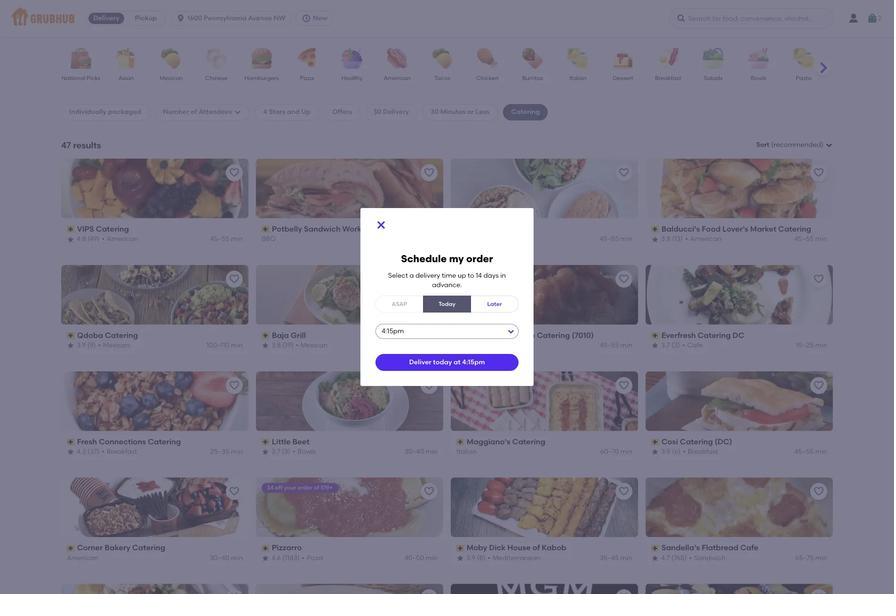 Task type: vqa. For each thing, say whether or not it's contained in the screenshot.
the rightmost Delivery
yes



Task type: describe. For each thing, give the bounding box(es) containing it.
vips catering
[[77, 224, 129, 233]]

today button
[[423, 296, 471, 313]]

or
[[467, 108, 474, 116]]

subscription pass image for baja grill
[[262, 332, 270, 339]]

catering up • cafe
[[698, 331, 731, 340]]

catering right maggiano's
[[513, 437, 546, 446]]

3.7 (3) for everfresh catering dc
[[662, 341, 680, 349]]

maggiano's catering link
[[457, 437, 633, 447]]

balducci's
[[662, 224, 700, 233]]

min for vips catering
[[231, 235, 243, 243]]

dick
[[489, 544, 506, 553]]

national picks image
[[65, 48, 97, 69]]

1600
[[187, 14, 202, 22]]

$19+
[[321, 485, 333, 491]]

• right (19)
[[296, 341, 298, 349]]

p.f.
[[467, 331, 480, 340]]

house
[[508, 544, 531, 553]]

star icon image for qdoba catering
[[67, 342, 74, 350]]

vips catering link
[[67, 224, 243, 235]]

star icon image for cosi catering (dc)
[[652, 448, 659, 456]]

dessert
[[613, 75, 634, 81]]

30
[[431, 108, 439, 116]]

4.7 (765)
[[662, 554, 687, 562]]

25–35 min
[[210, 448, 243, 456]]

subscription pass image for moby dick house of kabob
[[457, 545, 465, 552]]

1 vertical spatial delivery
[[383, 108, 409, 116]]

(1183)
[[283, 554, 300, 562]]

vips
[[77, 224, 94, 233]]

and
[[287, 108, 300, 116]]

subscription pass image for pizzarro
[[262, 545, 270, 552]]

catering inside 'link'
[[148, 437, 181, 446]]

in
[[501, 272, 506, 280]]

fresh connections catering link
[[67, 437, 243, 447]]

3.9 for moby dick house of kabob
[[467, 554, 476, 562]]

avenue
[[248, 14, 272, 22]]

subscription pass image for potbelly sandwich works catering
[[262, 226, 270, 233]]

american down food
[[691, 235, 722, 243]]

1600 pennsylvania avenue nw button
[[170, 11, 296, 26]]

45–55 min for balducci's food lover's market catering
[[795, 235, 828, 243]]

$4 off your order of $19+
[[267, 485, 333, 491]]

delivery inside button
[[93, 14, 119, 22]]

star icon image for sandella's flatbread cafe
[[652, 555, 659, 562]]

min for balducci's food lover's market catering
[[816, 235, 828, 243]]

40–50 min
[[405, 554, 438, 562]]

• for cosi catering (dc)
[[683, 448, 686, 456]]

1 vertical spatial pizza
[[307, 554, 323, 562]]

35–45
[[600, 554, 619, 562]]

45–55 for cosi catering (dc)
[[795, 448, 814, 456]]

pizza image
[[291, 48, 323, 69]]

salads image
[[697, 48, 730, 69]]

moby dick house of kabob
[[467, 544, 567, 553]]

save this restaurant image for baja grill
[[424, 273, 435, 285]]

1600 pennsylvania avenue nw
[[187, 14, 286, 22]]

delivery
[[416, 272, 440, 280]]

at
[[454, 358, 461, 366]]

sandella's
[[662, 544, 700, 553]]

save this restaurant image for little beet
[[424, 380, 435, 391]]

save this restaurant image for sandella's flatbread cafe
[[814, 486, 825, 497]]

40–50
[[405, 554, 424, 562]]

subscription pass image for qdoba catering
[[67, 332, 75, 339]]

to
[[468, 272, 474, 280]]

attendees
[[199, 108, 232, 116]]

4.3 (37)
[[77, 448, 99, 456]]

(765)
[[672, 554, 687, 562]]

burritos
[[523, 75, 543, 81]]

star icon image for fresh connections catering
[[67, 448, 74, 456]]

chinese
[[205, 75, 228, 81]]

up
[[301, 108, 311, 116]]

1 horizontal spatial of
[[314, 485, 319, 491]]

a
[[410, 272, 414, 280]]

qdoba catering link
[[67, 330, 243, 341]]

• pizza
[[302, 554, 323, 562]]

schedule my order
[[401, 253, 493, 265]]

• for qdoba catering
[[98, 341, 101, 349]]

noodles image
[[833, 48, 866, 69]]

4
[[263, 108, 267, 116]]

0 vertical spatial pizza
[[300, 75, 314, 81]]

mexican image
[[155, 48, 188, 69]]

4 stars and up
[[263, 108, 311, 116]]

subscription pass image for maggiano's catering
[[457, 439, 465, 445]]

pizzarro
[[272, 544, 302, 553]]

potbelly sandwich works catering
[[272, 224, 400, 233]]

subscription pass image for everfresh catering dc
[[652, 332, 660, 339]]

my
[[449, 253, 464, 265]]

chang's
[[481, 331, 512, 340]]

p.f. chang's to go catering (7010)
[[467, 331, 594, 340]]

save this restaurant image for cosi catering (dc)
[[814, 380, 825, 391]]

subscription pass image for cosi catering (dc)
[[652, 439, 660, 445]]

• for vips catering
[[102, 235, 105, 243]]

little beet
[[272, 437, 310, 446]]

• for pizzarro
[[302, 554, 305, 562]]

2 horizontal spatial of
[[533, 544, 540, 553]]

47 results
[[61, 140, 101, 150]]

60–70
[[601, 448, 619, 456]]

number of attendees
[[163, 108, 232, 116]]

• for balducci's food lover's market catering
[[686, 235, 688, 243]]

market
[[751, 224, 777, 233]]

• for little beet
[[293, 448, 295, 456]]

2 button
[[867, 10, 882, 27]]

3.7 for everfresh catering dc
[[662, 341, 670, 349]]

3.8 (13)
[[662, 235, 683, 243]]

30 minutes or less
[[431, 108, 490, 116]]

save this restaurant image for vips catering
[[229, 167, 240, 178]]

4.8 (49)
[[77, 235, 100, 243]]

hamburgers
[[245, 75, 279, 81]]

corner bakery catering
[[77, 544, 165, 553]]

mexican for 3.9 (9)
[[103, 341, 130, 349]]

number
[[163, 108, 189, 116]]

everfresh catering dc link
[[652, 330, 828, 341]]

mexican for 3.8 (19)
[[301, 341, 328, 349]]

cosi catering (dc) link
[[652, 437, 828, 447]]

catering down burritos
[[511, 108, 540, 116]]

catering right works
[[367, 224, 400, 233]]

min for sandella's flatbread cafe
[[816, 554, 828, 562]]

to
[[514, 331, 523, 340]]

• for everfresh catering dc
[[683, 341, 685, 349]]

baja grill
[[272, 331, 306, 340]]

american image
[[381, 48, 414, 69]]

healthy image
[[336, 48, 369, 69]]

select a delivery time up to 14 days in advance.
[[388, 272, 506, 289]]

subscription pass image for sandella's flatbread cafe
[[652, 545, 660, 552]]

star icon image left the "3.8 (19)"
[[262, 342, 269, 350]]

0 vertical spatial of
[[191, 108, 197, 116]]

3.7 for little beet
[[272, 448, 280, 456]]

catering right market
[[779, 224, 812, 233]]

(3) for everfresh
[[672, 341, 680, 349]]

$0 delivery
[[374, 108, 409, 116]]

sandella's flatbread cafe
[[662, 544, 759, 553]]

breakfast for cosi catering (dc)
[[688, 448, 719, 456]]

3.9 (8)
[[467, 554, 486, 562]]

svg image for 2
[[867, 13, 879, 24]]

15–25
[[797, 341, 814, 349]]

• for moby dick house of kabob
[[488, 554, 491, 562]]

$0
[[374, 108, 382, 116]]

(9)
[[87, 341, 96, 349]]

breakfast for fresh connections catering
[[107, 448, 137, 456]]

45–55 min for vips catering
[[210, 235, 243, 243]]

1 horizontal spatial mexican
[[160, 75, 183, 81]]

100–110
[[207, 341, 229, 349]]

hamburgers image
[[245, 48, 278, 69]]

100–110 min
[[207, 341, 243, 349]]

14
[[476, 272, 482, 280]]

pasta
[[796, 75, 812, 81]]

0 vertical spatial italian
[[570, 75, 587, 81]]

now
[[313, 14, 328, 22]]

save this restaurant image for moby dick house of kabob
[[619, 486, 630, 497]]

chicken
[[477, 75, 499, 81]]

svg image
[[677, 14, 687, 23]]

pickup button
[[126, 11, 166, 26]]

3.5 (6)
[[662, 448, 681, 456]]



Task type: locate. For each thing, give the bounding box(es) containing it.
min for corner bakery catering
[[231, 554, 243, 562]]

30–40 for little beet
[[405, 448, 424, 456]]

• down little beet
[[293, 448, 295, 456]]

moby
[[467, 544, 487, 553]]

•
[[102, 235, 105, 243], [686, 235, 688, 243], [98, 341, 101, 349], [296, 341, 298, 349], [683, 341, 685, 349], [102, 448, 104, 456], [293, 448, 295, 456], [683, 448, 686, 456], [302, 554, 305, 562], [488, 554, 491, 562], [690, 554, 692, 562]]

1 vertical spatial 3.7 (3)
[[272, 448, 291, 456]]

svg image inside now button
[[302, 14, 311, 23]]

cafe down everfresh catering dc
[[688, 341, 703, 349]]

catering up the (6)
[[680, 437, 713, 446]]

subscription pass image inside pizzarro link
[[262, 545, 270, 552]]

3.8 for 3.8 (13)
[[662, 235, 671, 243]]

delivery right $0
[[383, 108, 409, 116]]

individually packaged
[[69, 108, 141, 116]]

2 horizontal spatial breakfast
[[688, 448, 719, 456]]

0 horizontal spatial delivery
[[93, 14, 119, 22]]

• breakfast down connections
[[102, 448, 137, 456]]

subscription pass image inside p.f. chang's to go catering (7010) link
[[457, 332, 465, 339]]

0 horizontal spatial 30–40
[[210, 554, 229, 562]]

• down everfresh
[[683, 341, 685, 349]]

deliver today at 4:15pm button
[[376, 354, 519, 371]]

4.6 (1183)
[[272, 554, 300, 562]]

• for sandella's flatbread cafe
[[690, 554, 692, 562]]

0 vertical spatial cafe
[[688, 341, 703, 349]]

subscription pass image left little on the left bottom
[[262, 439, 270, 445]]

3.8 left the (13)
[[662, 235, 671, 243]]

pickup
[[135, 14, 157, 22]]

sandwich
[[304, 224, 341, 233], [695, 554, 726, 562]]

min for cosi catering (dc)
[[816, 448, 828, 456]]

subscription pass image for p.f. chang's to go catering (7010)
[[457, 332, 465, 339]]

1 horizontal spatial sandwich
[[695, 554, 726, 562]]

dc
[[733, 331, 745, 340]]

go
[[524, 331, 535, 340]]

up
[[458, 272, 466, 280]]

packaged
[[108, 108, 141, 116]]

subscription pass image left the pizzarro
[[262, 545, 270, 552]]

65–75 min
[[796, 554, 828, 562]]

min for little beet
[[426, 448, 438, 456]]

• american for food
[[686, 235, 722, 243]]

0 horizontal spatial of
[[191, 108, 197, 116]]

1 horizontal spatial 30–40 min
[[405, 448, 438, 456]]

star icon image for everfresh catering dc
[[652, 342, 659, 350]]

subscription pass image inside cosi catering (dc) link
[[652, 439, 660, 445]]

tacos image
[[426, 48, 459, 69]]

subscription pass image left the baja
[[262, 332, 270, 339]]

0 horizontal spatial • american
[[102, 235, 138, 243]]

0 horizontal spatial order
[[298, 485, 313, 491]]

chicken image
[[471, 48, 504, 69]]

min for pizzarro
[[426, 554, 438, 562]]

• right the (6)
[[683, 448, 686, 456]]

1 horizontal spatial order
[[467, 253, 493, 265]]

save this restaurant image for corner bakery catering
[[229, 486, 240, 497]]

off
[[275, 485, 283, 491]]

lover's
[[723, 224, 749, 233]]

kabob
[[542, 544, 567, 553]]

0 vertical spatial (3)
[[672, 341, 680, 349]]

$4
[[267, 485, 274, 491]]

star icon image left 4.8
[[67, 236, 74, 243]]

time
[[442, 272, 456, 280]]

• mexican for 3.8 (19)
[[296, 341, 328, 349]]

3.7 down little on the left bottom
[[272, 448, 280, 456]]

save this restaurant image for qdoba catering
[[229, 273, 240, 285]]

0 horizontal spatial 3.7
[[272, 448, 280, 456]]

(13)
[[673, 235, 683, 243]]

2 vertical spatial of
[[533, 544, 540, 553]]

catering right qdoba at the left bottom of page
[[105, 331, 138, 340]]

breakfast down connections
[[107, 448, 137, 456]]

svg image for now
[[302, 14, 311, 23]]

catering up (49)
[[96, 224, 129, 233]]

0 horizontal spatial cafe
[[688, 341, 703, 349]]

• american down food
[[686, 235, 722, 243]]

pizza right (1183)
[[307, 554, 323, 562]]

45–55 for vips catering
[[210, 235, 229, 243]]

later
[[488, 301, 502, 307]]

2 • mexican from the left
[[296, 341, 328, 349]]

3.7 (3) down little on the left bottom
[[272, 448, 291, 456]]

4.8
[[77, 235, 86, 243]]

(8)
[[477, 554, 486, 562]]

balducci's food lover's market catering link
[[652, 224, 828, 235]]

mexican down grill
[[301, 341, 328, 349]]

baja grill link
[[262, 330, 438, 341]]

your
[[284, 485, 296, 491]]

cosi catering (dc)
[[662, 437, 733, 446]]

save this restaurant image for potbelly sandwich works catering
[[424, 167, 435, 178]]

0 vertical spatial sandwich
[[304, 224, 341, 233]]

1 horizontal spatial 3.7
[[662, 341, 670, 349]]

1 horizontal spatial italian
[[570, 75, 587, 81]]

1 vertical spatial cafe
[[741, 544, 759, 553]]

select
[[388, 272, 408, 280]]

picks
[[87, 75, 100, 81]]

1 horizontal spatial 3.7 (3)
[[662, 341, 680, 349]]

0 horizontal spatial breakfast
[[107, 448, 137, 456]]

american down american image
[[384, 75, 411, 81]]

american down vips catering
[[107, 235, 138, 243]]

asap
[[392, 301, 408, 307]]

subscription pass image inside everfresh catering dc link
[[652, 332, 660, 339]]

• right (49)
[[102, 235, 105, 243]]

save this restaurant image for p.f. chang's to go catering (7010)
[[619, 273, 630, 285]]

pizza down pizza image in the top of the page
[[300, 75, 314, 81]]

chinese image
[[200, 48, 233, 69]]

american down corner
[[67, 554, 98, 562]]

of right house
[[533, 544, 540, 553]]

1 horizontal spatial breakfast
[[656, 75, 682, 81]]

deliver
[[409, 358, 432, 366]]

0 vertical spatial 3.8
[[662, 235, 671, 243]]

today
[[439, 301, 456, 307]]

3.9 left (9)
[[77, 341, 86, 349]]

3.7 down everfresh
[[662, 341, 670, 349]]

(3)
[[672, 341, 680, 349], [282, 448, 291, 456]]

1 horizontal spatial • mexican
[[296, 341, 328, 349]]

subscription pass image left corner
[[67, 545, 75, 552]]

min for moby dick house of kabob
[[621, 554, 633, 562]]

0 horizontal spatial 3.7 (3)
[[272, 448, 291, 456]]

• american down vips catering
[[102, 235, 138, 243]]

subscription pass image for balducci's food lover's market catering
[[652, 226, 660, 233]]

catering right connections
[[148, 437, 181, 446]]

less
[[476, 108, 490, 116]]

0 horizontal spatial 30–40 min
[[210, 554, 243, 562]]

0 horizontal spatial mexican
[[103, 341, 130, 349]]

catering right "go"
[[537, 331, 570, 340]]

1 vertical spatial 30–40
[[210, 554, 229, 562]]

sandwich down sandella's flatbread cafe
[[695, 554, 726, 562]]

min for maggiano's catering
[[621, 448, 633, 456]]

star icon image up $4
[[262, 448, 269, 456]]

subscription pass image for vips catering
[[67, 226, 75, 233]]

min for fresh connections catering
[[231, 448, 243, 456]]

3.7 (3) for little beet
[[272, 448, 291, 456]]

45–55 min for cosi catering (dc)
[[795, 448, 828, 456]]

subscription pass image
[[262, 226, 270, 233], [67, 332, 75, 339], [457, 332, 465, 339], [652, 332, 660, 339], [652, 439, 660, 445], [67, 545, 75, 552], [457, 545, 465, 552]]

cafe right flatbread
[[741, 544, 759, 553]]

save this restaurant image
[[424, 167, 435, 178], [619, 167, 630, 178], [229, 273, 240, 285], [424, 273, 435, 285], [814, 273, 825, 285], [424, 380, 435, 391], [424, 486, 435, 497], [619, 486, 630, 497], [814, 486, 825, 497], [424, 592, 435, 594]]

1 horizontal spatial bowls
[[751, 75, 767, 81]]

• mexican down grill
[[296, 341, 328, 349]]

today
[[433, 358, 452, 366]]

0 horizontal spatial italian
[[457, 448, 477, 456]]

(19)
[[283, 341, 294, 349]]

burritos image
[[517, 48, 549, 69]]

save this restaurant image for fresh connections catering
[[229, 380, 240, 391]]

• mexican for 3.9 (9)
[[98, 341, 130, 349]]

subscription pass image inside vips catering link
[[67, 226, 75, 233]]

mexican down mexican image
[[160, 75, 183, 81]]

star icon image for moby dick house of kabob
[[457, 555, 464, 562]]

subscription pass image left qdoba at the left bottom of page
[[67, 332, 75, 339]]

• breakfast
[[102, 448, 137, 456], [683, 448, 719, 456]]

subscription pass image left fresh
[[67, 439, 75, 445]]

3.8 for 3.8 (19)
[[272, 341, 281, 349]]

30–40 min for corner bakery catering
[[210, 554, 243, 562]]

sandwich for potbelly
[[304, 224, 341, 233]]

subscription pass image left cosi
[[652, 439, 660, 445]]

star icon image left the 4.3
[[67, 448, 74, 456]]

svg image for 1600 pennsylvania avenue nw
[[176, 14, 186, 23]]

0 vertical spatial 3.7
[[662, 341, 670, 349]]

1 • mexican from the left
[[98, 341, 130, 349]]

star icon image left 4.6
[[262, 555, 269, 562]]

svg image inside 2 "button"
[[867, 13, 879, 24]]

mediterranean
[[493, 554, 541, 562]]

1 vertical spatial 3.7
[[272, 448, 280, 456]]

• american for catering
[[102, 235, 138, 243]]

star icon image left "3.8 (13)"
[[652, 236, 659, 243]]

now button
[[296, 11, 338, 26]]

italian image
[[562, 48, 595, 69]]

italian down maggiano's
[[457, 448, 477, 456]]

3.7 (3) down everfresh
[[662, 341, 680, 349]]

1 horizontal spatial 3.9
[[467, 554, 476, 562]]

3.9 left (8)
[[467, 554, 476, 562]]

3.9 (9)
[[77, 341, 96, 349]]

subscription pass image left sandella's
[[652, 545, 660, 552]]

order right your at the left of the page
[[298, 485, 313, 491]]

0 horizontal spatial 3.9
[[77, 341, 86, 349]]

1 horizontal spatial 3.8
[[662, 235, 671, 243]]

save this restaurant image for balducci's food lover's market catering
[[814, 167, 825, 178]]

subscription pass image left the p.f.
[[457, 332, 465, 339]]

• breakfast down cosi catering (dc)
[[683, 448, 719, 456]]

subscription pass image left everfresh
[[652, 332, 660, 339]]

star icon image left 3.5
[[652, 448, 659, 456]]

min for qdoba catering
[[231, 341, 243, 349]]

0 horizontal spatial bowls
[[298, 448, 316, 456]]

catering inside 'link'
[[105, 331, 138, 340]]

order up the 14
[[467, 253, 493, 265]]

p.f. chang's to go catering (7010) link
[[457, 330, 633, 341]]

star icon image left 3.9 (8)
[[457, 555, 464, 562]]

bowls image
[[743, 48, 775, 69]]

mexican down qdoba catering
[[103, 341, 130, 349]]

star icon image left • cafe
[[652, 342, 659, 350]]

1 horizontal spatial • american
[[686, 235, 722, 243]]

asian image
[[110, 48, 143, 69]]

1 • breakfast from the left
[[102, 448, 137, 456]]

subscription pass image for little beet
[[262, 439, 270, 445]]

min for everfresh catering dc
[[816, 341, 828, 349]]

subscription pass image inside corner bakery catering link
[[67, 545, 75, 552]]

star icon image for balducci's food lover's market catering
[[652, 236, 659, 243]]

subscription pass image inside baja grill link
[[262, 332, 270, 339]]

0 vertical spatial delivery
[[93, 14, 119, 22]]

salads
[[705, 75, 723, 81]]

0 vertical spatial bowls
[[751, 75, 767, 81]]

subscription pass image
[[67, 226, 75, 233], [652, 226, 660, 233], [262, 332, 270, 339], [67, 439, 75, 445], [262, 439, 270, 445], [457, 439, 465, 445], [262, 545, 270, 552], [652, 545, 660, 552]]

corner bakery catering link
[[67, 543, 243, 554]]

grill
[[291, 331, 306, 340]]

• right (1183)
[[302, 554, 305, 562]]

later button
[[471, 296, 519, 313]]

of right number
[[191, 108, 197, 116]]

order
[[467, 253, 493, 265], [298, 485, 313, 491]]

fresh
[[77, 437, 97, 446]]

subscription pass image up bbq
[[262, 226, 270, 233]]

0 horizontal spatial 3.8
[[272, 341, 281, 349]]

food
[[702, 224, 721, 233]]

1 horizontal spatial (3)
[[672, 341, 680, 349]]

dessert image
[[607, 48, 640, 69]]

bowls down the beet
[[298, 448, 316, 456]]

bbq
[[262, 235, 276, 243]]

save this restaurant image
[[229, 167, 240, 178], [814, 167, 825, 178], [619, 273, 630, 285], [229, 380, 240, 391], [619, 380, 630, 391], [814, 380, 825, 391], [229, 486, 240, 497], [229, 592, 240, 594], [619, 592, 630, 594], [814, 592, 825, 594]]

(dc)
[[715, 437, 733, 446]]

subscription pass image inside moby dick house of kabob link
[[457, 545, 465, 552]]

0 horizontal spatial • mexican
[[98, 341, 130, 349]]

subscription pass image for corner bakery catering
[[67, 545, 75, 552]]

1 horizontal spatial • breakfast
[[683, 448, 719, 456]]

tacos
[[435, 75, 451, 81]]

0 vertical spatial 30–40
[[405, 448, 424, 456]]

breakfast down breakfast image
[[656, 75, 682, 81]]

schedule
[[401, 253, 447, 265]]

subscription pass image left the vips
[[67, 226, 75, 233]]

save this restaurant image for everfresh catering dc
[[814, 273, 825, 285]]

subscription pass image inside balducci's food lover's market catering link
[[652, 226, 660, 233]]

minutes
[[441, 108, 466, 116]]

delivery left pickup
[[93, 14, 119, 22]]

offers
[[332, 108, 352, 116]]

• breakfast for catering
[[683, 448, 719, 456]]

0 vertical spatial 3.7 (3)
[[662, 341, 680, 349]]

• right the (13)
[[686, 235, 688, 243]]

• mexican down qdoba catering
[[98, 341, 130, 349]]

1 vertical spatial (3)
[[282, 448, 291, 456]]

• cafe
[[683, 341, 703, 349]]

1 horizontal spatial cafe
[[741, 544, 759, 553]]

subscription pass image left maggiano's
[[457, 439, 465, 445]]

3.9 for qdoba catering
[[77, 341, 86, 349]]

0 vertical spatial 30–40 min
[[405, 448, 438, 456]]

4.7
[[662, 554, 670, 562]]

(3) down everfresh
[[672, 341, 680, 349]]

star icon image
[[67, 236, 74, 243], [652, 236, 659, 243], [67, 342, 74, 350], [262, 342, 269, 350], [652, 342, 659, 350], [67, 448, 74, 456], [262, 448, 269, 456], [652, 448, 659, 456], [262, 555, 269, 562], [457, 555, 464, 562], [652, 555, 659, 562]]

connections
[[99, 437, 146, 446]]

subscription pass image left moby
[[457, 545, 465, 552]]

delivery
[[93, 14, 119, 22], [383, 108, 409, 116]]

star icon image for little beet
[[262, 448, 269, 456]]

(6)
[[673, 448, 681, 456]]

• right (8)
[[488, 554, 491, 562]]

subscription pass image inside potbelly sandwich works catering link
[[262, 226, 270, 233]]

30–40 min for little beet
[[405, 448, 438, 456]]

• right (9)
[[98, 341, 101, 349]]

national picks
[[62, 75, 100, 81]]

save this restaurant image for maggiano's catering
[[619, 380, 630, 391]]

italian down italian image
[[570, 75, 587, 81]]

1 vertical spatial 3.8
[[272, 341, 281, 349]]

35–45 min
[[600, 554, 633, 562]]

subscription pass image inside maggiano's catering link
[[457, 439, 465, 445]]

2 horizontal spatial mexican
[[301, 341, 328, 349]]

3.8 down the baja
[[272, 341, 281, 349]]

sandwich left works
[[304, 224, 341, 233]]

asap button
[[376, 296, 424, 313]]

subscription pass image for fresh connections catering
[[67, 439, 75, 445]]

of left $19+
[[314, 485, 319, 491]]

maggiano's
[[467, 437, 511, 446]]

breakfast image
[[652, 48, 685, 69]]

3.7
[[662, 341, 670, 349], [272, 448, 280, 456]]

2 • american from the left
[[686, 235, 722, 243]]

cosi
[[662, 437, 678, 446]]

1 horizontal spatial delivery
[[383, 108, 409, 116]]

sandwich for •
[[695, 554, 726, 562]]

1 vertical spatial 30–40 min
[[210, 554, 243, 562]]

main navigation navigation
[[0, 0, 895, 37]]

subscription pass image left "balducci's"
[[652, 226, 660, 233]]

1 vertical spatial of
[[314, 485, 319, 491]]

star icon image for vips catering
[[67, 236, 74, 243]]

breakfast
[[656, 75, 682, 81], [107, 448, 137, 456], [688, 448, 719, 456]]

catering right bakery
[[132, 544, 165, 553]]

(7010)
[[572, 331, 594, 340]]

• breakfast for connections
[[102, 448, 137, 456]]

bowls down bowls image
[[751, 75, 767, 81]]

cafe inside sandella's flatbread cafe link
[[741, 544, 759, 553]]

subscription pass image inside qdoba catering 'link'
[[67, 332, 75, 339]]

3.8 (19)
[[272, 341, 294, 349]]

45–55 min
[[210, 235, 243, 243], [600, 235, 633, 243], [795, 235, 828, 243], [600, 341, 633, 349], [795, 448, 828, 456]]

breakfast down cosi catering (dc)
[[688, 448, 719, 456]]

star icon image left 4.7
[[652, 555, 659, 562]]

1 vertical spatial order
[[298, 485, 313, 491]]

1 horizontal spatial 30–40
[[405, 448, 424, 456]]

30–40 for corner bakery catering
[[210, 554, 229, 562]]

0 vertical spatial 3.9
[[77, 341, 86, 349]]

• right (765) in the bottom of the page
[[690, 554, 692, 562]]

1 vertical spatial bowls
[[298, 448, 316, 456]]

svg image
[[867, 13, 879, 24], [176, 14, 186, 23], [302, 14, 311, 23], [234, 109, 242, 116], [376, 219, 387, 231]]

(3) for little
[[282, 448, 291, 456]]

1 vertical spatial italian
[[457, 448, 477, 456]]

baja
[[272, 331, 289, 340]]

subscription pass image inside fresh connections catering 'link'
[[67, 439, 75, 445]]

0 horizontal spatial sandwich
[[304, 224, 341, 233]]

45–55 for balducci's food lover's market catering
[[795, 235, 814, 243]]

• right (37) at the left bottom
[[102, 448, 104, 456]]

pasta image
[[788, 48, 821, 69]]

star icon image left 3.9 (9)
[[67, 342, 74, 350]]

balducci's food lover's market catering
[[662, 224, 812, 233]]

1 • american from the left
[[102, 235, 138, 243]]

3.7 (3)
[[662, 341, 680, 349], [272, 448, 291, 456]]

subscription pass image inside the little beet link
[[262, 439, 270, 445]]

svg image inside 1600 pennsylvania avenue nw button
[[176, 14, 186, 23]]

• for fresh connections catering
[[102, 448, 104, 456]]

0 horizontal spatial (3)
[[282, 448, 291, 456]]

1 vertical spatial sandwich
[[695, 554, 726, 562]]

(37)
[[88, 448, 99, 456]]

(3) down little beet
[[282, 448, 291, 456]]

30–40
[[405, 448, 424, 456], [210, 554, 229, 562]]

subscription pass image inside sandella's flatbread cafe link
[[652, 545, 660, 552]]

2 • breakfast from the left
[[683, 448, 719, 456]]

0 vertical spatial order
[[467, 253, 493, 265]]

star icon image for pizzarro
[[262, 555, 269, 562]]

0 horizontal spatial • breakfast
[[102, 448, 137, 456]]

1 vertical spatial 3.9
[[467, 554, 476, 562]]



